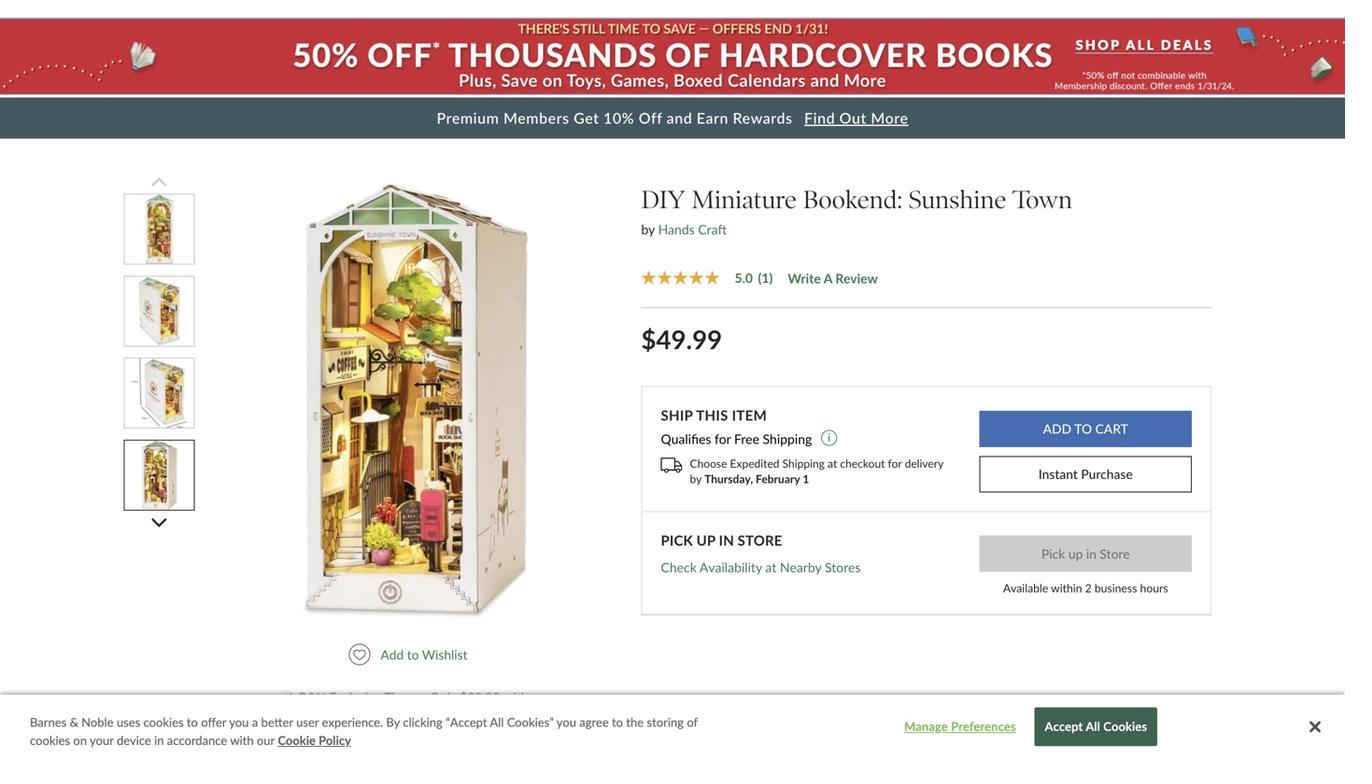 Task type: vqa. For each thing, say whether or not it's contained in the screenshot.
Alternative view 4 of DIY Miniature Bookend: Sunshine Town image
yes



Task type: describe. For each thing, give the bounding box(es) containing it.
preferences
[[952, 720, 1017, 735]]

ship
[[661, 407, 693, 424]]

check availability at nearby stores link
[[661, 560, 861, 576]]

in
[[154, 734, 164, 749]]

with inside "b&n exclusive throws only $29.99 with purchase"
[[503, 690, 528, 706]]

shipping inside ship this item qualifies for free shipping
[[763, 431, 812, 447]]

$29.99
[[460, 690, 500, 706]]

shipping inside 'choose expedited shipping at checkout for delivery by'
[[783, 457, 825, 471]]

better
[[261, 715, 293, 730]]

0 vertical spatial cookies
[[143, 715, 184, 730]]

cookies"
[[507, 715, 554, 730]]

b&n exclusive holiday totes only $18.99 with purchase link
[[299, 726, 546, 757]]

accept all cookies
[[1045, 720, 1148, 735]]

policy
[[319, 734, 351, 749]]

write a review button
[[788, 270, 878, 286]]

town
[[1013, 184, 1073, 215]]

0 horizontal spatial to
[[187, 715, 198, 730]]

miniature
[[692, 184, 797, 215]]

accept all cookies button
[[1035, 708, 1158, 747]]

out
[[840, 109, 867, 127]]

storing
[[647, 715, 684, 730]]

$49.99
[[642, 324, 729, 355]]

user
[[296, 715, 319, 730]]

10%
[[604, 109, 635, 127]]

the
[[626, 715, 644, 730]]

thursday,
[[705, 472, 753, 486]]

cookies
[[1104, 720, 1148, 735]]

checkout
[[841, 457, 885, 471]]

add to wishlist link
[[349, 645, 476, 666]]

2 you from the left
[[557, 715, 577, 730]]

1 you from the left
[[229, 715, 249, 730]]

"accept
[[446, 715, 487, 730]]

accept
[[1045, 720, 1084, 735]]

get
[[574, 109, 600, 127]]

for inside ship this item qualifies for free shipping
[[715, 431, 731, 447]]

off
[[639, 109, 663, 127]]

store
[[738, 532, 783, 549]]

purchase inside "b&n exclusive throws only $29.99 with purchase"
[[299, 706, 350, 721]]

&
[[70, 715, 78, 730]]

thursday, february 1
[[705, 472, 810, 486]]

b&n exclusive holiday totes only $18.99 with purchase
[[299, 726, 535, 757]]

and
[[667, 109, 693, 127]]

for inside 'choose expedited shipping at checkout for delivery by'
[[888, 457, 902, 471]]

choose expedited shipping at checkout for delivery by
[[690, 457, 944, 486]]

pick
[[661, 532, 693, 549]]

premium members get 10% off and earn rewards find out more
[[437, 109, 909, 127]]

within
[[1052, 582, 1083, 595]]

february
[[756, 472, 800, 486]]

instant
[[1039, 467, 1078, 482]]

uses
[[117, 715, 140, 730]]

in
[[719, 532, 734, 549]]

holiday
[[385, 726, 428, 741]]

pick up in store
[[661, 532, 783, 549]]

only inside b&n exclusive holiday totes only $18.99 with purchase
[[464, 726, 491, 741]]

with inside b&n exclusive holiday totes only $18.99 with purchase
[[299, 741, 324, 757]]

cookie policy link
[[278, 732, 351, 750]]

b&n exclusive throws only $29.99 with purchase link
[[299, 690, 546, 721]]

b&n for with
[[299, 726, 326, 741]]

bookend:
[[804, 184, 903, 215]]

review
[[836, 270, 878, 286]]

2
[[1086, 582, 1092, 595]]

barnes & noble uses cookies to offer you a better user experience. by clicking "accept all cookies" you agree to the storing of cookies on your device in accordance with our
[[30, 715, 698, 749]]

up
[[697, 532, 716, 549]]

qualifies
[[661, 431, 712, 447]]

availability
[[700, 560, 762, 576]]

instant purchase button
[[980, 457, 1192, 493]]

our
[[257, 734, 275, 749]]

0 horizontal spatial cookies
[[30, 734, 70, 749]]

barnes
[[30, 715, 67, 730]]

members
[[504, 109, 570, 127]]

sunshine
[[909, 184, 1007, 215]]

hands
[[658, 222, 695, 238]]

manage preferences
[[905, 720, 1017, 735]]

free
[[735, 431, 760, 447]]

more
[[871, 109, 909, 127]]

check image
[[281, 729, 292, 738]]

hands craft link
[[658, 222, 727, 238]]

add to wishlist
[[381, 648, 468, 663]]

all inside barnes & noble uses cookies to offer you a better user experience. by clicking "accept all cookies" you agree to the storing of cookies on your device in accordance with our
[[490, 715, 504, 730]]

manage preferences button
[[902, 709, 1019, 746]]

totes
[[431, 726, 461, 741]]

exclusive for with
[[329, 726, 381, 741]]

write
[[788, 270, 821, 286]]

manage
[[905, 720, 948, 735]]

cookie
[[278, 734, 316, 749]]



Task type: locate. For each thing, give the bounding box(es) containing it.
None submit
[[980, 411, 1192, 447], [980, 536, 1192, 573], [980, 411, 1192, 447], [980, 536, 1192, 573]]

only up clicking
[[430, 690, 457, 706]]

at inside check availability at nearby stores link
[[766, 560, 777, 576]]

0 vertical spatial for
[[715, 431, 731, 447]]

alternative view 1 of diy miniature bookend: sunshine town image
[[125, 195, 194, 264]]

5.0
[[735, 270, 753, 286]]

cookies down barnes
[[30, 734, 70, 749]]

exclusive left by
[[329, 726, 381, 741]]

write a review
[[788, 270, 878, 286]]

(1)
[[758, 270, 773, 286]]

2 vertical spatial purchase
[[327, 741, 379, 757]]

1 b&n from the top
[[299, 690, 326, 706]]

0 horizontal spatial all
[[490, 715, 504, 730]]

to left the
[[612, 715, 623, 730]]

0 vertical spatial at
[[828, 457, 838, 471]]

1 horizontal spatial to
[[407, 648, 419, 663]]

by inside 'choose expedited shipping at checkout for delivery by'
[[690, 472, 702, 486]]

0 horizontal spatial with
[[230, 734, 254, 749]]

1 exclusive from the top
[[330, 690, 382, 706]]

purchase
[[1082, 467, 1133, 482], [299, 706, 350, 721], [327, 741, 379, 757]]

shipping up 1
[[783, 457, 825, 471]]

1 horizontal spatial with
[[299, 741, 324, 757]]

exclusive for purchase
[[330, 690, 382, 706]]

0 vertical spatial shipping
[[763, 431, 812, 447]]

premium
[[437, 109, 500, 127]]

by down 'choose'
[[690, 472, 702, 486]]

instant purchase
[[1039, 467, 1133, 482]]

1 vertical spatial cookies
[[30, 734, 70, 749]]

nearby stores
[[780, 560, 861, 576]]

5.0 (1)
[[735, 270, 773, 286]]

at left checkout
[[828, 457, 838, 471]]

experience.
[[322, 715, 383, 730]]

only right "totes"
[[464, 726, 491, 741]]

b&n inside "b&n exclusive throws only $29.99 with purchase"
[[299, 690, 326, 706]]

wishlist
[[422, 648, 468, 663]]

noble
[[81, 715, 114, 730]]

you
[[229, 715, 249, 730], [557, 715, 577, 730]]

$18.99
[[494, 726, 535, 741]]

a inside barnes & noble uses cookies to offer you a better user experience. by clicking "accept all cookies" you agree to the storing of cookies on your device in accordance with our
[[252, 715, 258, 730]]

with down user
[[299, 741, 324, 757]]

1 horizontal spatial you
[[557, 715, 577, 730]]

all
[[490, 715, 504, 730], [1086, 720, 1101, 735]]

for
[[715, 431, 731, 447], [888, 457, 902, 471]]

a inside $49.99 main content
[[824, 270, 833, 286]]

option inside $49.99 main content
[[123, 521, 196, 594]]

1 vertical spatial for
[[888, 457, 902, 471]]

a right write
[[824, 270, 833, 286]]

purchase inside b&n exclusive holiday totes only $18.99 with purchase
[[327, 741, 379, 757]]

purchase up the cookie policy
[[299, 706, 350, 721]]

earn
[[697, 109, 729, 127]]

only
[[430, 690, 457, 706], [464, 726, 491, 741]]

diy miniature bookend: sunshine town image
[[301, 185, 529, 620]]

1 horizontal spatial by
[[690, 472, 702, 486]]

privacy alert dialog
[[0, 695, 1346, 760]]

2 horizontal spatial with
[[503, 690, 528, 706]]

1 vertical spatial exclusive
[[329, 726, 381, 741]]

alternative view 3 of diy miniature bookend: sunshine town image
[[132, 359, 187, 428]]

with left our
[[230, 734, 254, 749]]

device
[[117, 734, 151, 749]]

at inside 'choose expedited shipping at checkout for delivery by'
[[828, 457, 838, 471]]

option
[[123, 521, 196, 594]]

2 horizontal spatial to
[[612, 715, 623, 730]]

exclusive inside "b&n exclusive throws only $29.99 with purchase"
[[330, 690, 382, 706]]

alternative view 2 of diy miniature bookend: sunshine town image
[[139, 277, 180, 346]]

delivery
[[905, 457, 944, 471]]

choose
[[690, 457, 728, 471]]

$49.99 main content
[[0, 18, 1346, 760]]

by inside diy miniature bookend: sunshine town by hands craft
[[642, 222, 655, 238]]

purchase inside "button"
[[1082, 467, 1133, 482]]

1 vertical spatial only
[[464, 726, 491, 741]]

ship this item qualifies for free shipping
[[661, 407, 816, 447]]

by left hands
[[642, 222, 655, 238]]

find
[[805, 109, 836, 127]]

cookie policy
[[278, 734, 351, 749]]

0 horizontal spatial you
[[229, 715, 249, 730]]

clicking
[[403, 715, 443, 730]]

this
[[696, 407, 729, 424]]

cookies
[[143, 715, 184, 730], [30, 734, 70, 749]]

1 horizontal spatial only
[[464, 726, 491, 741]]

shipping
[[763, 431, 812, 447], [783, 457, 825, 471]]

shipping right free
[[763, 431, 812, 447]]

0 horizontal spatial a
[[252, 715, 258, 730]]

exclusive
[[330, 690, 382, 706], [329, 726, 381, 741]]

1 horizontal spatial all
[[1086, 720, 1101, 735]]

purchase down the experience.
[[327, 741, 379, 757]]

0 horizontal spatial at
[[766, 560, 777, 576]]

you left agree
[[557, 715, 577, 730]]

exclusive inside b&n exclusive holiday totes only $18.99 with purchase
[[329, 726, 381, 741]]

2 exclusive from the top
[[329, 726, 381, 741]]

0 horizontal spatial by
[[642, 222, 655, 238]]

available within 2 business hours
[[1004, 582, 1169, 595]]

1 vertical spatial a
[[252, 715, 258, 730]]

all down $29.99
[[490, 715, 504, 730]]

1 horizontal spatial cookies
[[143, 715, 184, 730]]

b&n
[[299, 690, 326, 706], [299, 726, 326, 741]]

your
[[90, 734, 114, 749]]

b&n exclusive throws only $29.99 with purchase
[[299, 690, 528, 721]]

rewards
[[733, 109, 793, 127]]

purchase right instant
[[1082, 467, 1133, 482]]

list box inside $49.99 main content
[[123, 175, 196, 760]]

1 horizontal spatial at
[[828, 457, 838, 471]]

1 vertical spatial by
[[690, 472, 702, 486]]

at
[[828, 457, 838, 471], [766, 560, 777, 576]]

0 vertical spatial purchase
[[1082, 467, 1133, 482]]

0 vertical spatial by
[[642, 222, 655, 238]]

expedited
[[730, 457, 780, 471]]

2 b&n from the top
[[299, 726, 326, 741]]

check
[[661, 560, 697, 576]]

a up our
[[252, 715, 258, 730]]

1 vertical spatial b&n
[[299, 726, 326, 741]]

1 horizontal spatial a
[[824, 270, 833, 286]]

diy miniature bookend: sunshine town by hands craft
[[642, 184, 1073, 238]]

list box
[[123, 175, 196, 760]]

to right add
[[407, 648, 419, 663]]

all right "accept"
[[1086, 720, 1101, 735]]

to
[[407, 648, 419, 663], [187, 715, 198, 730], [612, 715, 623, 730]]

0 vertical spatial exclusive
[[330, 690, 382, 706]]

alternative view 4 of diy miniature bookend: sunshine town image
[[141, 441, 178, 510]]

business hours
[[1095, 582, 1169, 595]]

item
[[732, 407, 767, 424]]

add
[[381, 648, 404, 663]]

exclusive up the experience.
[[330, 690, 382, 706]]

1 horizontal spatial for
[[888, 457, 902, 471]]

0 vertical spatial a
[[824, 270, 833, 286]]

b&n for purchase
[[299, 690, 326, 706]]

of
[[687, 715, 698, 730]]

diy
[[642, 184, 686, 215]]

1 vertical spatial purchase
[[299, 706, 350, 721]]

available
[[1004, 582, 1049, 595]]

50% off thousans of hardcover books, plus, save on toys, games, boxed calendars and more image
[[0, 19, 1346, 94]]

0 vertical spatial b&n
[[299, 690, 326, 706]]

to up the accordance
[[187, 715, 198, 730]]

for left free
[[715, 431, 731, 447]]

0 horizontal spatial for
[[715, 431, 731, 447]]

agree
[[580, 715, 609, 730]]

you right the offer
[[229, 715, 249, 730]]

only inside "b&n exclusive throws only $29.99 with purchase"
[[430, 690, 457, 706]]

with inside barnes & noble uses cookies to offer you a better user experience. by clicking "accept all cookies" you agree to the storing of cookies on your device in accordance with our
[[230, 734, 254, 749]]

accordance
[[167, 734, 227, 749]]

a
[[824, 270, 833, 286], [252, 715, 258, 730]]

for left delivery
[[888, 457, 902, 471]]

on
[[73, 734, 87, 749]]

all inside accept all cookies button
[[1086, 720, 1101, 735]]

0 vertical spatial only
[[430, 690, 457, 706]]

b&n inside b&n exclusive holiday totes only $18.99 with purchase
[[299, 726, 326, 741]]

craft
[[698, 222, 727, 238]]

with up cookies"
[[503, 690, 528, 706]]

1 vertical spatial shipping
[[783, 457, 825, 471]]

1 vertical spatial at
[[766, 560, 777, 576]]

at down the store
[[766, 560, 777, 576]]

0 horizontal spatial only
[[430, 690, 457, 706]]

by
[[386, 715, 400, 730]]

to inside $49.99 main content
[[407, 648, 419, 663]]

cookies up in
[[143, 715, 184, 730]]

check image
[[281, 694, 292, 702]]



